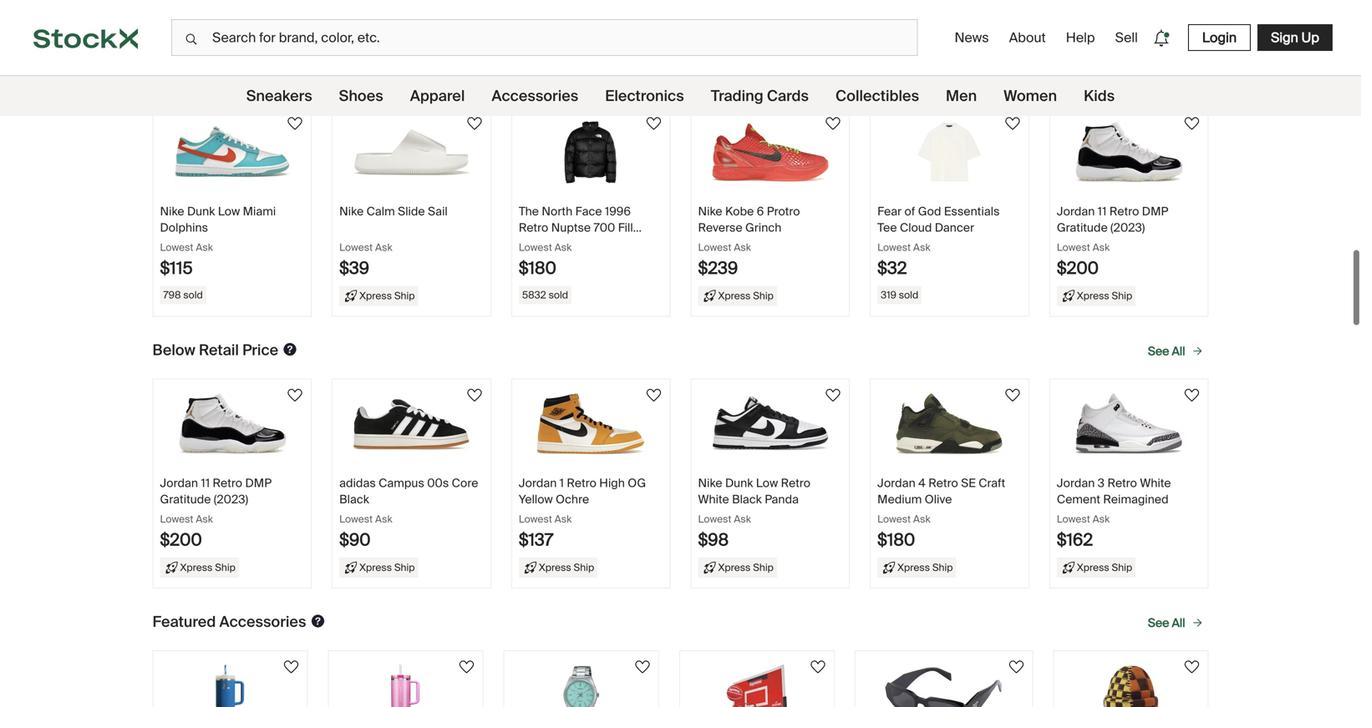 Task type: vqa. For each thing, say whether or not it's contained in the screenshot.


Task type: describe. For each thing, give the bounding box(es) containing it.
most
[[153, 69, 188, 88]]

nike kobe 6 protro reverse grinch lowest ask $239
[[698, 204, 800, 279]]

trading cards
[[711, 86, 809, 106]]

adidas campus 00s core black image
[[353, 393, 470, 456]]

1996
[[605, 204, 631, 219]]

follow image for adidas campus 00s core black
[[464, 386, 485, 406]]

nike calm slide sail image
[[353, 121, 470, 184]]

picksforher.jpg image
[[1011, 0, 1206, 44]]

packable
[[519, 236, 568, 252]]

sell
[[1115, 29, 1138, 46]]

sneakers
[[246, 86, 312, 106]]

ship for the left jordan 11 retro dmp gratitude (2023) image
[[215, 561, 236, 574]]

fear
[[878, 204, 902, 219]]

ask inside lowest ask $39
[[375, 241, 392, 254]]

price
[[242, 341, 278, 360]]

lowest inside adidas campus 00s core black lowest ask $90
[[339, 513, 373, 526]]

news link
[[948, 22, 996, 53]]

$200 for the left jordan 11 retro dmp gratitude (2023) image
[[160, 530, 202, 551]]

casio analog mtp1302d-2a2v image
[[523, 665, 640, 708]]

stockx logo image
[[33, 28, 138, 49]]

sold for $180
[[549, 289, 568, 302]]

5832 sold
[[522, 289, 568, 302]]

ask inside fear of god essentials tee cloud dancer lowest ask $32
[[913, 241, 931, 254]]

xpress for the rightmost jordan 11 retro dmp gratitude (2023) image
[[1077, 289, 1109, 302]]

retro inside the north face 1996 retro nuptse 700 fill packable jacket recycled tnf black
[[519, 220, 548, 236]]

lowest inside jordan 1 retro high og yellow ochre lowest ask $137
[[519, 513, 552, 526]]

craft
[[979, 476, 1005, 491]]

jordan for jordan 4 retro se craft medium olive image
[[878, 476, 916, 491]]

xpress ship for the nike dunk low retro white black panda image
[[718, 561, 774, 574]]

accessories link
[[492, 76, 578, 116]]

$180 inside jordan 4 retro se craft medium olive lowest ask $180
[[878, 530, 915, 551]]

og
[[628, 476, 646, 491]]

Search... search field
[[171, 19, 918, 56]]

se
[[961, 476, 976, 491]]

ask inside lowest ask $180
[[555, 241, 572, 254]]

men
[[946, 86, 977, 106]]

black inside nike dunk low retro white black panda lowest ask $98
[[732, 492, 762, 508]]

ask inside jordan 3 retro white cement reimagined lowest ask $162
[[1093, 513, 1110, 526]]

retro for jordan 4 retro se craft medium olive image
[[929, 476, 958, 491]]

popular
[[191, 69, 246, 88]]

up
[[1302, 29, 1319, 46]]

you
[[304, 69, 330, 88]]

high
[[599, 476, 625, 491]]

lowest inside nike dunk low retro white black panda lowest ask $98
[[698, 513, 732, 526]]

ask inside nike dunk low retro white black panda lowest ask $98
[[734, 513, 751, 526]]

nuptse
[[551, 220, 591, 236]]

cloud
[[900, 220, 932, 236]]

prada symbole sunglasses black (spr17w_e1ab_f05s0_c_049) image
[[885, 665, 1002, 708]]

dancer
[[935, 220, 974, 236]]

nike dunk low miami dolphins lowest ask $115
[[160, 204, 276, 279]]

11 for the left jordan 11 retro dmp gratitude (2023) image
[[201, 476, 210, 491]]

product category switcher element
[[0, 76, 1361, 116]]

stanley flowstate quencher 40oz tumbler arctic twist image
[[172, 665, 289, 708]]

stanley x starbucks (target exclusive) quencher 40oz tumbler winter pink (2024) image
[[347, 665, 464, 708]]

fear of god essentials tee cloud dancer image
[[891, 121, 1008, 184]]

women
[[1004, 86, 1057, 106]]

sign up button
[[1258, 24, 1333, 51]]

ship for jordan 1 retro high og yellow ochre 'image'
[[574, 561, 594, 574]]

xpress ship for nike calm slide sail image
[[359, 289, 415, 302]]

(2023) for the left jordan 11 retro dmp gratitude (2023) image
[[214, 492, 248, 508]]

louis vuitton damier pop split beanie yellow/red image
[[1072, 665, 1189, 708]]

sign up
[[1271, 29, 1319, 46]]

shoes
[[339, 86, 383, 106]]

6
[[757, 204, 764, 219]]

black inside adidas campus 00s core black lowest ask $90
[[339, 492, 369, 508]]

under250.jpg image
[[369, 0, 564, 44]]

dmp for the rightmost jordan 11 retro dmp gratitude (2023) image
[[1142, 204, 1169, 219]]

3 see from the top
[[1148, 616, 1169, 631]]

$162
[[1057, 530, 1093, 551]]

xpress ship for the rightmost jordan 11 retro dmp gratitude (2023) image
[[1077, 289, 1132, 302]]

about
[[1009, 29, 1046, 46]]

under150.jpg image
[[155, 0, 351, 44]]

retail
[[199, 341, 239, 360]]

north
[[542, 204, 573, 219]]

xpress for the adidas campus 00s core black image
[[359, 561, 392, 574]]

jordan for the rightmost jordan 11 retro dmp gratitude (2023) image
[[1057, 204, 1095, 219]]

lowest inside lowest ask $39
[[339, 241, 373, 254]]

retro for the rightmost jordan 11 retro dmp gratitude (2023) image
[[1110, 204, 1139, 219]]

featured
[[153, 613, 216, 632]]

dolphins
[[160, 220, 208, 236]]

collectibles
[[836, 86, 919, 106]]

$239
[[698, 258, 738, 279]]

$32
[[878, 258, 907, 279]]

retro for the left jordan 11 retro dmp gratitude (2023) image
[[213, 476, 242, 491]]

nike dunk low retro white black panda image
[[712, 393, 829, 456]]

fear of god essentials tee cloud dancer lowest ask $32
[[878, 204, 1000, 279]]

gratitude for the rightmost jordan 11 retro dmp gratitude (2023) image
[[1057, 220, 1108, 236]]

white inside jordan 3 retro white cement reimagined lowest ask $162
[[1140, 476, 1171, 491]]

3 all from the top
[[1172, 616, 1185, 631]]

retro for jordan 1 retro high og yellow ochre 'image'
[[567, 476, 597, 491]]

dunk for lowest
[[725, 476, 753, 491]]

ask inside jordan 1 retro high og yellow ochre lowest ask $137
[[555, 513, 572, 526]]

jordan 11 retro dmp gratitude (2023) lowest ask $200 for the left jordan 11 retro dmp gratitude (2023) image
[[160, 476, 272, 551]]

all for $200
[[1172, 72, 1185, 87]]

electronics link
[[605, 76, 684, 116]]

see all for $200
[[1148, 72, 1185, 87]]

ship for jordan 4 retro se craft medium olive image
[[932, 561, 953, 574]]

accessories inside product category switcher element
[[492, 86, 578, 106]]

jordan 4 retro se craft medium olive image
[[891, 393, 1008, 456]]

retro inside nike dunk low retro white black panda lowest ask $98
[[781, 476, 811, 491]]

panda
[[765, 492, 799, 508]]

kobe
[[725, 204, 754, 219]]

kids
[[1084, 86, 1115, 106]]

319 sold
[[881, 289, 919, 302]]

face
[[575, 204, 602, 219]]

5832
[[522, 289, 546, 302]]

core
[[452, 476, 478, 491]]

tee
[[878, 220, 897, 236]]

tnf
[[519, 252, 541, 268]]

lowest inside nike kobe 6 protro reverse grinch lowest ask $239
[[698, 241, 732, 254]]

see for $200
[[1148, 72, 1169, 87]]

adidas campus 00s core black lowest ask $90
[[339, 476, 478, 551]]

god
[[918, 204, 941, 219]]

apparel
[[410, 86, 465, 106]]

319
[[881, 289, 897, 302]]

cards
[[767, 86, 809, 106]]

cement
[[1057, 492, 1101, 508]]

xpress for the nike dunk low retro white black panda image
[[718, 561, 751, 574]]

xpress for jordan 3 retro white cement reimagined image
[[1077, 561, 1109, 574]]

xpress ship for jordan 3 retro white cement reimagined image
[[1077, 561, 1132, 574]]

follow image for jordan 3 retro white cement reimagined
[[1182, 386, 1202, 406]]

help
[[1066, 29, 1095, 46]]

see all link for $200
[[1143, 65, 1209, 94]]

xpress ship for jordan 4 retro se craft medium olive image
[[898, 561, 953, 574]]

jordan for the left jordan 11 retro dmp gratitude (2023) image
[[160, 476, 198, 491]]

follow image for jordan 11 retro dmp gratitude (2023)
[[1182, 114, 1202, 134]]

0 horizontal spatial accessories
[[219, 613, 306, 632]]

below
[[153, 341, 195, 360]]



Task type: locate. For each thing, give the bounding box(es) containing it.
1 horizontal spatial black
[[544, 252, 574, 268]]

2 see all from the top
[[1148, 344, 1185, 359]]

below retail price image
[[282, 341, 298, 358]]

see for $162
[[1148, 344, 1169, 359]]

1 sold from the left
[[183, 289, 203, 302]]

low inside nike dunk low retro white black panda lowest ask $98
[[756, 476, 778, 491]]

0 horizontal spatial $200
[[160, 530, 202, 551]]

follow image for jordan 4 retro se craft medium olive
[[1003, 386, 1023, 406]]

798 sold
[[163, 289, 203, 302]]

reimagined
[[1103, 492, 1169, 508]]

1 horizontal spatial jordan 11 retro dmp gratitude (2023) lowest ask $200
[[1057, 204, 1169, 279]]

1 vertical spatial all
[[1172, 344, 1185, 359]]

see all up louis vuitton damier pop split beanie yellow/red image
[[1148, 616, 1185, 631]]

0 vertical spatial 11
[[1098, 204, 1107, 219]]

see down notification unread icon
[[1148, 72, 1169, 87]]

accessories down search... search field
[[492, 86, 578, 106]]

black down adidas
[[339, 492, 369, 508]]

dmp for the left jordan 11 retro dmp gratitude (2023) image
[[245, 476, 272, 491]]

00s
[[427, 476, 449, 491]]

see all link
[[1143, 65, 1209, 94], [1143, 337, 1209, 366], [1143, 609, 1209, 638]]

ship for nike calm slide sail image
[[394, 289, 415, 302]]

olive
[[925, 492, 952, 508]]

1 horizontal spatial (2023)
[[1111, 220, 1145, 236]]

0 vertical spatial dunk
[[187, 204, 215, 219]]

sign
[[1271, 29, 1298, 46]]

1 horizontal spatial dunk
[[725, 476, 753, 491]]

see all link for $162
[[1143, 337, 1209, 366]]

the north face 1996 retro nuptse 700 fill packable jacket recycled tnf black
[[519, 204, 660, 268]]

supreme spalding mini basketball hoop red image
[[698, 665, 815, 708]]

xpress for jordan 1 retro high og yellow ochre 'image'
[[539, 561, 571, 574]]

1 horizontal spatial dmp
[[1142, 204, 1169, 219]]

0 vertical spatial gratitude
[[1057, 220, 1108, 236]]

0 horizontal spatial gratitude
[[160, 492, 211, 508]]

dmp
[[1142, 204, 1169, 219], [245, 476, 272, 491]]

2 vertical spatial see all link
[[1143, 609, 1209, 638]]

ask inside nike kobe 6 protro reverse grinch lowest ask $239
[[734, 241, 751, 254]]

reverse
[[698, 220, 743, 236]]

retro inside jordan 1 retro high og yellow ochre lowest ask $137
[[567, 476, 597, 491]]

$200
[[1057, 258, 1099, 279], [160, 530, 202, 551]]

nike calm slide sail
[[339, 204, 448, 219]]

dunk for $115
[[187, 204, 215, 219]]

1 vertical spatial 11
[[201, 476, 210, 491]]

dunk up dolphins
[[187, 204, 215, 219]]

1 horizontal spatial white
[[1140, 476, 1171, 491]]

accessories
[[492, 86, 578, 106], [219, 613, 306, 632]]

see up louis vuitton damier pop split beanie yellow/red image
[[1148, 616, 1169, 631]]

1 horizontal spatial $200
[[1057, 258, 1099, 279]]

sold right 798
[[183, 289, 203, 302]]

trading
[[711, 86, 764, 106]]

sold right 319 at the right
[[899, 289, 919, 302]]

miami
[[243, 204, 276, 219]]

2 all from the top
[[1172, 344, 1185, 359]]

nike inside nike dunk low retro white black panda lowest ask $98
[[698, 476, 723, 491]]

nike up the $98
[[698, 476, 723, 491]]

jordan 11 retro dmp gratitude (2023) image down kids
[[1071, 121, 1188, 184]]

0 vertical spatial all
[[1172, 72, 1185, 87]]

$39
[[339, 258, 369, 279]]

nike dunk low retro white black panda lowest ask $98
[[698, 476, 811, 551]]

retro for jordan 3 retro white cement reimagined image
[[1108, 476, 1137, 491]]

gratitude for the left jordan 11 retro dmp gratitude (2023) image
[[160, 492, 211, 508]]

1 vertical spatial accessories
[[219, 613, 306, 632]]

0 horizontal spatial sold
[[183, 289, 203, 302]]

dunk inside nike dunk low miami dolphins lowest ask $115
[[187, 204, 215, 219]]

jordan inside jordan 3 retro white cement reimagined lowest ask $162
[[1057, 476, 1095, 491]]

1 vertical spatial $200
[[160, 530, 202, 551]]

xpress for the nike kobe 6 protro reverse grinch 'image'
[[718, 289, 751, 302]]

11 for the rightmost jordan 11 retro dmp gratitude (2023) image
[[1098, 204, 1107, 219]]

white inside nike dunk low retro white black panda lowest ask $98
[[698, 492, 729, 508]]

1 vertical spatial dmp
[[245, 476, 272, 491]]

xpress ship for the left jordan 11 retro dmp gratitude (2023) image
[[180, 561, 236, 574]]

xpress for the left jordan 11 retro dmp gratitude (2023) image
[[180, 561, 213, 574]]

2 vertical spatial all
[[1172, 616, 1185, 631]]

0 vertical spatial see
[[1148, 72, 1169, 87]]

jordan 11 retro dmp gratitude (2023) image
[[1071, 121, 1188, 184], [174, 393, 291, 456]]

lowest inside nike dunk low miami dolphins lowest ask $115
[[160, 241, 193, 254]]

$90
[[339, 530, 371, 551]]

sell link
[[1109, 22, 1145, 53]]

featured accessories image
[[310, 613, 326, 630]]

login
[[1202, 29, 1237, 46]]

jordan inside jordan 4 retro se craft medium olive lowest ask $180
[[878, 476, 916, 491]]

0 vertical spatial jordan 11 retro dmp gratitude (2023) image
[[1071, 121, 1188, 184]]

2 vertical spatial see
[[1148, 616, 1169, 631]]

0 horizontal spatial $180
[[519, 258, 556, 279]]

see up jordan 3 retro white cement reimagined image
[[1148, 344, 1169, 359]]

under350.jpg image
[[583, 0, 778, 44]]

ask inside adidas campus 00s core black lowest ask $90
[[375, 513, 392, 526]]

nike up dolphins
[[160, 204, 184, 219]]

jordan inside jordan 1 retro high og yellow ochre lowest ask $137
[[519, 476, 557, 491]]

lowest ask $39
[[339, 241, 392, 279]]

0 vertical spatial dmp
[[1142, 204, 1169, 219]]

0 horizontal spatial black
[[339, 492, 369, 508]]

2 see from the top
[[1148, 344, 1169, 359]]

low for lowest
[[756, 476, 778, 491]]

follow image for jordan 1 retro high og yellow ochre
[[644, 386, 664, 406]]

$180 down medium on the right of page
[[878, 530, 915, 551]]

men link
[[946, 76, 977, 116]]

2 horizontal spatial sold
[[899, 289, 919, 302]]

yellow
[[519, 492, 553, 508]]

798
[[163, 289, 181, 302]]

1 see all link from the top
[[1143, 65, 1209, 94]]

1 see all from the top
[[1148, 72, 1185, 87]]

jordan 3 retro white cement reimagined lowest ask $162
[[1057, 476, 1171, 551]]

jacket
[[571, 236, 607, 252]]

lowest
[[160, 241, 193, 254], [339, 241, 373, 254], [519, 241, 552, 254], [698, 241, 732, 254], [878, 241, 911, 254], [1057, 241, 1090, 254], [160, 513, 193, 526], [339, 513, 373, 526], [519, 513, 552, 526], [698, 513, 732, 526], [878, 513, 911, 526], [1057, 513, 1090, 526]]

xpress ship for the adidas campus 00s core black image
[[359, 561, 415, 574]]

see all for $162
[[1148, 344, 1185, 359]]

retro inside jordan 4 retro se craft medium olive lowest ask $180
[[929, 476, 958, 491]]

nike up reverse
[[698, 204, 723, 219]]

ship for the adidas campus 00s core black image
[[394, 561, 415, 574]]

0 vertical spatial accessories
[[492, 86, 578, 106]]

follow image for nike dunk low miami dolphins
[[285, 114, 305, 134]]

nike
[[160, 204, 184, 219], [339, 204, 364, 219], [698, 204, 723, 219], [698, 476, 723, 491]]

protro
[[767, 204, 800, 219]]

2 horizontal spatial black
[[732, 492, 762, 508]]

the north face 1996 retro nuptse 700 fill packable jacket recycled tnf black image
[[532, 121, 649, 184]]

black inside the north face 1996 retro nuptse 700 fill packable jacket recycled tnf black
[[544, 252, 574, 268]]

see all up jordan 3 retro white cement reimagined image
[[1148, 344, 1185, 359]]

2 vertical spatial see all
[[1148, 616, 1185, 631]]

0 vertical spatial $180
[[519, 258, 556, 279]]

1 horizontal spatial low
[[756, 476, 778, 491]]

nike left calm
[[339, 204, 364, 219]]

all
[[1172, 72, 1185, 87], [1172, 344, 1185, 359], [1172, 616, 1185, 631]]

2 sold from the left
[[549, 289, 568, 302]]

slide
[[398, 204, 425, 219]]

0 horizontal spatial jordan 11 retro dmp gratitude (2023) lowest ask $200
[[160, 476, 272, 551]]

medium
[[878, 492, 922, 508]]

1 horizontal spatial 11
[[1098, 204, 1107, 219]]

all for $162
[[1172, 344, 1185, 359]]

apparel link
[[410, 76, 465, 116]]

jordan for jordan 1 retro high og yellow ochre 'image'
[[519, 476, 557, 491]]

0 vertical spatial low
[[218, 204, 240, 219]]

trading cards link
[[711, 76, 809, 116]]

xpress ship for jordan 1 retro high og yellow ochre 'image'
[[539, 561, 594, 574]]

1 horizontal spatial sold
[[549, 289, 568, 302]]

notification unread icon image
[[1150, 26, 1173, 50]]

featured accessories
[[153, 613, 306, 632]]

follow image
[[464, 114, 485, 134], [1003, 114, 1023, 134], [285, 386, 305, 406], [823, 386, 843, 406], [281, 658, 301, 678], [457, 658, 477, 678], [1006, 658, 1026, 678]]

designerdeals.jpg image
[[797, 0, 992, 44]]

ask inside jordan 4 retro se craft medium olive lowest ask $180
[[913, 513, 931, 526]]

1 vertical spatial jordan 11 retro dmp gratitude (2023) image
[[174, 393, 291, 456]]

$200 for the rightmost jordan 11 retro dmp gratitude (2023) image
[[1057, 258, 1099, 279]]

$98
[[698, 530, 729, 551]]

adidas
[[339, 476, 376, 491]]

essentials
[[944, 204, 1000, 219]]

nike for $115
[[160, 204, 184, 219]]

1 all from the top
[[1172, 72, 1185, 87]]

black down packable
[[544, 252, 574, 268]]

1 vertical spatial dunk
[[725, 476, 753, 491]]

white up reimagined
[[1140, 476, 1171, 491]]

xpress for jordan 4 retro se craft medium olive image
[[898, 561, 930, 574]]

0 vertical spatial $200
[[1057, 258, 1099, 279]]

sold right 5832
[[549, 289, 568, 302]]

sold for $115
[[183, 289, 203, 302]]

1 see from the top
[[1148, 72, 1169, 87]]

campus
[[379, 476, 424, 491]]

0 horizontal spatial low
[[218, 204, 240, 219]]

fill
[[618, 220, 633, 236]]

0 vertical spatial see all
[[1148, 72, 1185, 87]]

jordan 1 retro high og yellow ochre image
[[532, 393, 649, 456]]

follow image for nike kobe 6 protro reverse grinch
[[823, 114, 843, 134]]

nike for $239
[[698, 204, 723, 219]]

kids link
[[1084, 76, 1115, 116]]

2 see all link from the top
[[1143, 337, 1209, 366]]

low for $115
[[218, 204, 240, 219]]

0 vertical spatial jordan 11 retro dmp gratitude (2023) lowest ask $200
[[1057, 204, 1169, 279]]

see
[[1148, 72, 1169, 87], [1148, 344, 1169, 359], [1148, 616, 1169, 631]]

of
[[905, 204, 915, 219]]

1 horizontal spatial gratitude
[[1057, 220, 1108, 236]]

$180
[[519, 258, 556, 279], [878, 530, 915, 551]]

around
[[249, 69, 300, 88]]

calm
[[367, 204, 395, 219]]

1 vertical spatial $180
[[878, 530, 915, 551]]

ship for jordan 3 retro white cement reimagined image
[[1112, 561, 1132, 574]]

nike kobe 6 protro reverse grinch image
[[712, 121, 829, 184]]

700
[[594, 220, 615, 236]]

nike inside nike dunk low miami dolphins lowest ask $115
[[160, 204, 184, 219]]

follow image for the north face 1996 retro nuptse 700 fill packable jacket recycled tnf black
[[644, 114, 664, 134]]

3 see all link from the top
[[1143, 609, 1209, 638]]

jordan 4 retro se craft medium olive lowest ask $180
[[878, 476, 1005, 551]]

3 sold from the left
[[899, 289, 919, 302]]

white
[[1140, 476, 1171, 491], [698, 492, 729, 508]]

jordan for jordan 3 retro white cement reimagined image
[[1057, 476, 1095, 491]]

xpress for nike calm slide sail image
[[359, 289, 392, 302]]

jordan 1 retro high og yellow ochre lowest ask $137
[[519, 476, 646, 551]]

1 horizontal spatial $180
[[878, 530, 915, 551]]

help link
[[1059, 22, 1102, 53]]

ask inside nike dunk low miami dolphins lowest ask $115
[[196, 241, 213, 254]]

dunk inside nike dunk low retro white black panda lowest ask $98
[[725, 476, 753, 491]]

sneakers link
[[246, 76, 312, 116]]

$180 down packable
[[519, 258, 556, 279]]

1 vertical spatial see all
[[1148, 344, 1185, 359]]

0 vertical spatial (2023)
[[1111, 220, 1145, 236]]

nike dunk low miami dolphins image
[[174, 121, 291, 184]]

jordan 11 retro dmp gratitude (2023) lowest ask $200 for the rightmost jordan 11 retro dmp gratitude (2023) image
[[1057, 204, 1169, 279]]

0 vertical spatial see all link
[[1143, 65, 1209, 94]]

shoes link
[[339, 76, 383, 116]]

1 vertical spatial (2023)
[[214, 492, 248, 508]]

jordan 3 retro white cement reimagined image
[[1071, 393, 1188, 456]]

1 vertical spatial see all link
[[1143, 337, 1209, 366]]

retro inside jordan 3 retro white cement reimagined lowest ask $162
[[1108, 476, 1137, 491]]

login button
[[1188, 24, 1251, 51]]

see all
[[1148, 72, 1185, 87], [1148, 344, 1185, 359], [1148, 616, 1185, 631]]

lowest inside lowest ask $180
[[519, 241, 552, 254]]

xpress
[[359, 289, 392, 302], [718, 289, 751, 302], [1077, 289, 1109, 302], [180, 561, 213, 574], [359, 561, 392, 574], [539, 561, 571, 574], [718, 561, 751, 574], [898, 561, 930, 574], [1077, 561, 1109, 574]]

0 horizontal spatial jordan 11 retro dmp gratitude (2023) image
[[174, 393, 291, 456]]

0 horizontal spatial 11
[[201, 476, 210, 491]]

the
[[519, 204, 539, 219]]

accessories left featured accessories icon
[[219, 613, 306, 632]]

jordan 11 retro dmp gratitude (2023) image down retail
[[174, 393, 291, 456]]

low inside nike dunk low miami dolphins lowest ask $115
[[218, 204, 240, 219]]

0 horizontal spatial white
[[698, 492, 729, 508]]

3 see all from the top
[[1148, 616, 1185, 631]]

black left panda
[[732, 492, 762, 508]]

nike for $98
[[698, 476, 723, 491]]

sail
[[428, 204, 448, 219]]

ship for the rightmost jordan 11 retro dmp gratitude (2023) image
[[1112, 289, 1132, 302]]

0 horizontal spatial (2023)
[[214, 492, 248, 508]]

see all down notification unread icon
[[1148, 72, 1185, 87]]

follow image
[[285, 114, 305, 134], [644, 114, 664, 134], [823, 114, 843, 134], [1182, 114, 1202, 134], [464, 386, 485, 406], [644, 386, 664, 406], [1003, 386, 1023, 406], [1182, 386, 1202, 406], [632, 658, 652, 678], [808, 658, 828, 678], [1182, 658, 1202, 678]]

$180 inside lowest ask $180
[[519, 258, 556, 279]]

dunk up the $98
[[725, 476, 753, 491]]

jordan
[[1057, 204, 1095, 219], [160, 476, 198, 491], [519, 476, 557, 491], [878, 476, 916, 491], [1057, 476, 1095, 491]]

ship for the nike kobe 6 protro reverse grinch 'image'
[[753, 289, 774, 302]]

ochre
[[556, 492, 589, 508]]

lowest ask $180
[[519, 241, 572, 279]]

nike inside nike kobe 6 protro reverse grinch lowest ask $239
[[698, 204, 723, 219]]

most popular around you
[[153, 69, 330, 88]]

4
[[918, 476, 926, 491]]

lowest inside jordan 3 retro white cement reimagined lowest ask $162
[[1057, 513, 1090, 526]]

news
[[955, 29, 989, 46]]

ship for the nike dunk low retro white black panda image
[[753, 561, 774, 574]]

0 horizontal spatial dunk
[[187, 204, 215, 219]]

low left miami
[[218, 204, 240, 219]]

xpress ship for the nike kobe 6 protro reverse grinch 'image'
[[718, 289, 774, 302]]

1 vertical spatial jordan 11 retro dmp gratitude (2023) lowest ask $200
[[160, 476, 272, 551]]

0 horizontal spatial dmp
[[245, 476, 272, 491]]

1 vertical spatial see
[[1148, 344, 1169, 359]]

$115
[[160, 258, 193, 279]]

(2023) for the rightmost jordan 11 retro dmp gratitude (2023) image
[[1111, 220, 1145, 236]]

lowest inside jordan 4 retro se craft medium olive lowest ask $180
[[878, 513, 911, 526]]

1 horizontal spatial jordan 11 retro dmp gratitude (2023) image
[[1071, 121, 1188, 184]]

white up the $98
[[698, 492, 729, 508]]

sold for $32
[[899, 289, 919, 302]]

1
[[560, 476, 564, 491]]

1 vertical spatial low
[[756, 476, 778, 491]]

1 vertical spatial gratitude
[[160, 492, 211, 508]]

grinch
[[745, 220, 782, 236]]

1 horizontal spatial accessories
[[492, 86, 578, 106]]

11
[[1098, 204, 1107, 219], [201, 476, 210, 491]]

lowest inside fear of god essentials tee cloud dancer lowest ask $32
[[878, 241, 911, 254]]

low up panda
[[756, 476, 778, 491]]

below retail price
[[153, 341, 278, 360]]

jordan 11 retro dmp gratitude (2023) lowest ask $200
[[1057, 204, 1169, 279], [160, 476, 272, 551]]



